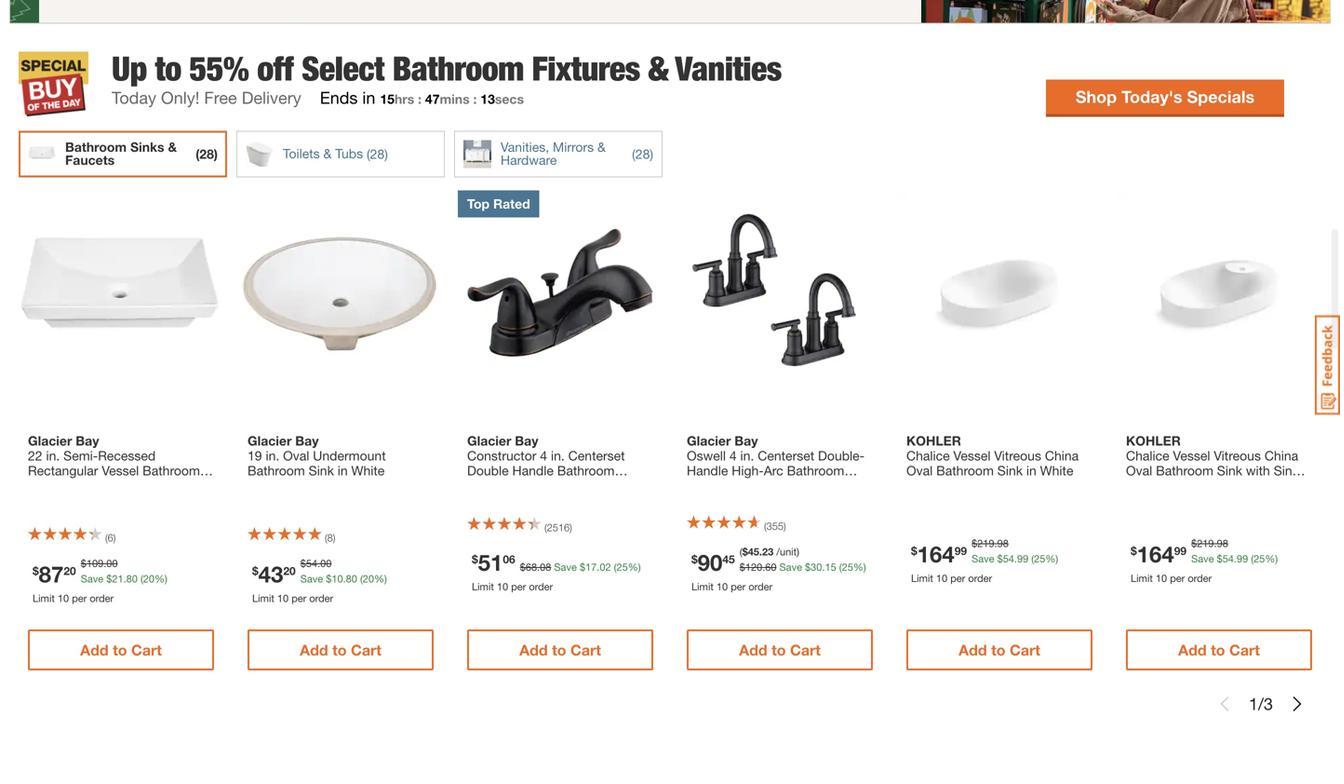 Task type: vqa. For each thing, say whether or not it's contained in the screenshot.
3rd the in from right
no



Task type: describe. For each thing, give the bounding box(es) containing it.
in inside "glacier bay constructor 4 in. centerset double handle bathroom faucet in bronze"
[[511, 478, 521, 493]]

bronze
[[525, 478, 566, 493]]

free delivery
[[204, 87, 301, 107]]

in. inside glacier bay oswell 4 in. centerset double- handle high-arc bathroom faucet in matte black (2-pack)
[[741, 448, 755, 463]]

china for white
[[1046, 448, 1079, 463]]

1 / 3
[[1250, 694, 1274, 714]]

15 inside ends in 15 hrs : 47 mins : 13 secs
[[380, 91, 395, 106]]

( 28 ) for bathroom sinks & faucets
[[196, 146, 218, 161]]

25 inside $ 51 06 $ 68 . 08 save $ 17 . 02 ( 25 %) limit 10 per order
[[617, 561, 628, 573]]

) up /unit at right
[[784, 520, 787, 532]]

single
[[1275, 463, 1311, 478]]

1 : from the left
[[418, 91, 422, 106]]

per inside $ 90 45 ( $ 45 . 23 /unit ) $ 120 . 60 save $ 30 . 15 ( 25 %) limit 10 per order
[[731, 580, 746, 593]]

6 cart from the left
[[1230, 641, 1261, 659]]

08
[[540, 561, 552, 573]]

2 164 from the left
[[1138, 541, 1175, 567]]

1
[[1250, 694, 1259, 714]]

limit inside $ 43 20 $ 54 . 00 save $ 10 . 80 ( 20 %) limit 10 per order
[[252, 592, 275, 604]]

limit inside $ 90 45 ( $ 45 . 23 /unit ) $ 120 . 60 save $ 30 . 15 ( 25 %) limit 10 per order
[[692, 580, 714, 593]]

order inside $ 90 45 ( $ 45 . 23 /unit ) $ 120 . 60 save $ 30 . 15 ( 25 %) limit 10 per order
[[749, 580, 773, 593]]

fixtures
[[532, 48, 640, 88]]

) up 21
[[113, 532, 116, 544]]

47
[[425, 91, 440, 106]]

constructor 4 in. centerset double handle bathroom faucet in bronze image
[[458, 190, 663, 395]]

tubs
[[335, 146, 363, 161]]

chalice for chalice vessel vitreous china oval bathroom sink with single faucet hole in white
[[1127, 448, 1170, 463]]

/unit
[[777, 546, 797, 558]]

add to cart for glacier bay 19 in. oval undermount bathroom sink in white
[[300, 641, 382, 659]]

add for chalice vessel vitreous china oval bathroom sink in white
[[959, 641, 988, 659]]

) right the mirrors
[[650, 146, 654, 161]]

3 add to cart button from the left
[[467, 629, 654, 670]]

in inside "kohler chalice vessel vitreous china oval bathroom sink in white"
[[1027, 463, 1037, 478]]

%) inside $ 43 20 $ 54 . 00 save $ 10 . 80 ( 20 %) limit 10 per order
[[374, 573, 387, 585]]

vessel for in
[[954, 448, 991, 463]]

55%
[[190, 48, 249, 88]]

43
[[259, 560, 283, 587]]

54 inside $ 43 20 $ 54 . 00 save $ 10 . 80 ( 20 %) limit 10 per order
[[306, 557, 318, 569]]

add to cart button for kohler chalice vessel vitreous china oval bathroom sink in white
[[907, 629, 1093, 670]]

sink inside glacier bay 22 in. semi-recessed rectangular vessel bathroom sink in white
[[28, 478, 53, 493]]

& down the perfect gift for doers - let them choose with a gift card. shop now image
[[649, 48, 669, 88]]

shop today's specials
[[1076, 86, 1255, 106]]

3 add to cart from the left
[[520, 641, 601, 659]]

faucets
[[65, 152, 115, 167]]

28 inside toilets & tubs ( 28 )
[[370, 146, 385, 161]]

vitreous for with
[[1215, 448, 1262, 463]]

in. inside glacier bay 22 in. semi-recessed rectangular vessel bathroom sink in white
[[46, 448, 60, 463]]

) inside toilets & tubs ( 28 )
[[385, 146, 388, 161]]

%) inside $ 51 06 $ 68 . 08 save $ 17 . 02 ( 25 %) limit 10 per order
[[628, 561, 641, 573]]

1 98 from the left
[[998, 537, 1009, 549]]

glacier for 90
[[687, 433, 731, 448]]

kohler chalice vessel vitreous china oval bathroom sink in white
[[907, 433, 1079, 478]]

30
[[811, 561, 823, 573]]

in inside kohler chalice vessel vitreous china oval bathroom sink with single faucet hole in white
[[1201, 478, 1211, 493]]

68
[[526, 561, 537, 573]]

22
[[28, 448, 42, 463]]

hardware
[[501, 152, 557, 167]]

%) inside $ 87 20 $ 109 . 00 save $ 21 . 80 ( 20 %) limit 10 per order
[[155, 573, 168, 585]]

glacier bay 22 in. semi-recessed rectangular vessel bathroom sink in white
[[28, 433, 200, 493]]

add to cart for kohler chalice vessel vitreous china oval bathroom sink in white
[[959, 641, 1041, 659]]

per inside $ 87 20 $ 109 . 00 save $ 21 . 80 ( 20 %) limit 10 per order
[[72, 592, 87, 604]]

mins
[[440, 91, 470, 106]]

vanities,
[[501, 139, 550, 154]]

( 28 ) for vanities, mirrors & hardware
[[632, 146, 654, 161]]

3
[[1265, 694, 1274, 714]]

( inside $ 43 20 $ 54 . 00 save $ 10 . 80 ( 20 %) limit 10 per order
[[360, 573, 363, 585]]

the perfect gift for doers - let them choose with a gift card. shop now image
[[9, 0, 1332, 24]]

undermount
[[313, 448, 386, 463]]

pack)
[[834, 478, 866, 493]]

with
[[1247, 463, 1271, 478]]

shop today's specials link
[[1047, 79, 1285, 114]]

bathroom inside bathroom sinks & faucets
[[65, 139, 127, 154]]

matte
[[744, 478, 778, 493]]

glacier for 43
[[248, 433, 292, 448]]

today only!
[[112, 87, 200, 107]]

oval for chalice vessel vitreous china oval bathroom sink with single faucet hole in white
[[1127, 463, 1153, 478]]

( 2516 )
[[545, 521, 572, 533]]

) up $ 43 20 $ 54 . 00 save $ 10 . 80 ( 20 %) limit 10 per order
[[333, 532, 336, 544]]

white inside glacier bay 22 in. semi-recessed rectangular vessel bathroom sink in white
[[71, 478, 104, 493]]

bay for 43
[[295, 433, 319, 448]]

21
[[112, 573, 123, 585]]

hrs
[[395, 91, 415, 106]]

glacier for 87
[[28, 433, 72, 448]]

semi-
[[63, 448, 98, 463]]

1 $ 164 99 $ 219 . 98 save $ 54 . 99 ( 25 %) limit 10 per order from the left
[[912, 537, 1059, 584]]

per inside $ 51 06 $ 68 . 08 save $ 17 . 02 ( 25 %) limit 10 per order
[[511, 580, 526, 593]]

vanities, mirrors & hardware
[[501, 139, 606, 167]]

2 : from the left
[[474, 91, 477, 106]]

special buy logo image
[[19, 52, 88, 116]]

in. inside glacier bay 19 in. oval undermount bathroom sink in white
[[266, 448, 280, 463]]

( 6 )
[[105, 532, 116, 544]]

$ 87 20 $ 109 . 00 save $ 21 . 80 ( 20 %) limit 10 per order
[[33, 557, 168, 604]]

off
[[257, 48, 294, 88]]

2516
[[547, 521, 570, 533]]

bathroom inside glacier bay 22 in. semi-recessed rectangular vessel bathroom sink in white
[[143, 463, 200, 478]]

cart for chalice vessel vitreous china oval bathroom sink in white
[[1010, 641, 1041, 659]]

ends in
[[320, 87, 376, 107]]

in. inside "glacier bay constructor 4 in. centerset double handle bathroom faucet in bronze"
[[551, 448, 565, 463]]

double-
[[819, 448, 865, 463]]

rectangular
[[28, 463, 98, 478]]

secs
[[495, 91, 524, 106]]

in inside glacier bay 19 in. oval undermount bathroom sink in white
[[338, 463, 348, 478]]

bathroom inside glacier bay oswell 4 in. centerset double- handle high-arc bathroom faucet in matte black (2-pack)
[[787, 463, 845, 478]]

bay inside "glacier bay constructor 4 in. centerset double handle bathroom faucet in bronze"
[[515, 433, 539, 448]]

28 for vanities, mirrors & hardware
[[636, 146, 650, 161]]

0 horizontal spatial 45
[[723, 552, 735, 565]]

toilets
[[283, 146, 320, 161]]

up
[[112, 48, 147, 88]]

order inside $ 51 06 $ 68 . 08 save $ 17 . 02 ( 25 %) limit 10 per order
[[529, 580, 553, 593]]

handle for oswell
[[687, 463, 729, 478]]

8
[[327, 532, 333, 544]]

( 355 )
[[765, 520, 787, 532]]

today only! free delivery
[[112, 87, 301, 107]]

bathroom inside "kohler chalice vessel vitreous china oval bathroom sink in white"
[[937, 463, 994, 478]]

glacier bay 19 in. oval undermount bathroom sink in white
[[248, 433, 386, 478]]

order inside $ 87 20 $ 109 . 00 save $ 21 . 80 ( 20 %) limit 10 per order
[[90, 592, 114, 604]]

( inside toilets & tubs ( 28 )
[[367, 146, 370, 161]]

$ 51 06 $ 68 . 08 save $ 17 . 02 ( 25 %) limit 10 per order
[[472, 549, 641, 593]]

00 for 43
[[320, 557, 332, 569]]

save inside $ 90 45 ( $ 45 . 23 /unit ) $ 120 . 60 save $ 30 . 15 ( 25 %) limit 10 per order
[[780, 561, 803, 573]]

vessel inside glacier bay 22 in. semi-recessed rectangular vessel bathroom sink in white
[[102, 463, 139, 478]]

save inside $ 43 20 $ 54 . 00 save $ 10 . 80 ( 20 %) limit 10 per order
[[301, 573, 323, 585]]

02
[[600, 561, 611, 573]]

109
[[86, 557, 104, 569]]

/
[[1259, 694, 1265, 714]]

top
[[467, 196, 490, 211]]

25 inside $ 90 45 ( $ 45 . 23 /unit ) $ 120 . 60 save $ 30 . 15 ( 25 %) limit 10 per order
[[842, 561, 854, 573]]

faucet inside "glacier bay constructor 4 in. centerset double handle bathroom faucet in bronze"
[[467, 478, 507, 493]]

next slide image
[[1291, 696, 1306, 711]]

handle for constructor
[[513, 463, 554, 478]]

(2-
[[818, 478, 834, 493]]

) up $ 51 06 $ 68 . 08 save $ 17 . 02 ( 25 %) limit 10 per order
[[570, 521, 572, 533]]

black
[[782, 478, 814, 493]]

bathroom sinks & faucets
[[65, 139, 177, 167]]



Task type: locate. For each thing, give the bounding box(es) containing it.
1 horizontal spatial 98
[[1218, 537, 1229, 549]]

2 centerset from the left
[[758, 448, 815, 463]]

mirrors
[[553, 139, 594, 154]]

0 horizontal spatial china
[[1046, 448, 1079, 463]]

$ 164 99 $ 219 . 98 save $ 54 . 99 ( 25 %) limit 10 per order
[[912, 537, 1059, 584], [1131, 537, 1279, 584]]

1 164 from the left
[[918, 541, 955, 567]]

limit inside $ 51 06 $ 68 . 08 save $ 17 . 02 ( 25 %) limit 10 per order
[[472, 580, 494, 593]]

28 right the mirrors
[[636, 146, 650, 161]]

in. right 19
[[266, 448, 280, 463]]

vitreous inside "kohler chalice vessel vitreous china oval bathroom sink in white"
[[995, 448, 1042, 463]]

2 vitreous from the left
[[1215, 448, 1262, 463]]

( 28 ) down today only! free delivery
[[196, 146, 218, 161]]

4 up bronze
[[540, 448, 548, 463]]

limit inside $ 87 20 $ 109 . 00 save $ 21 . 80 ( 20 %) limit 10 per order
[[33, 592, 55, 604]]

4 inside "glacier bay constructor 4 in. centerset double handle bathroom faucet in bronze"
[[540, 448, 548, 463]]

in. right 22
[[46, 448, 60, 463]]

6 add from the left
[[1179, 641, 1207, 659]]

28 down today only! free delivery
[[200, 146, 214, 161]]

glacier inside "glacier bay constructor 4 in. centerset double handle bathroom faucet in bronze"
[[467, 433, 512, 448]]

faucet down 'constructor'
[[467, 478, 507, 493]]

4 for oswell
[[730, 448, 737, 463]]

in. up bronze
[[551, 448, 565, 463]]

white inside glacier bay 19 in. oval undermount bathroom sink in white
[[352, 463, 385, 478]]

2 in. from the left
[[266, 448, 280, 463]]

1 horizontal spatial ( 28 )
[[632, 146, 654, 161]]

bay inside glacier bay 22 in. semi-recessed rectangular vessel bathroom sink in white
[[76, 433, 99, 448]]

0 vertical spatial 15
[[380, 91, 395, 106]]

: left 47
[[418, 91, 422, 106]]

10 inside $ 90 45 ( $ 45 . 23 /unit ) $ 120 . 60 save $ 30 . 15 ( 25 %) limit 10 per order
[[717, 580, 728, 593]]

15 right ends in
[[380, 91, 395, 106]]

4 add to cart button from the left
[[687, 629, 873, 670]]

in
[[338, 463, 348, 478], [1027, 463, 1037, 478], [57, 478, 67, 493], [511, 478, 521, 493], [731, 478, 741, 493], [1201, 478, 1211, 493]]

2 handle from the left
[[687, 463, 729, 478]]

white inside kohler chalice vessel vitreous china oval bathroom sink with single faucet hole in white
[[1214, 478, 1248, 493]]

centerset for high-
[[758, 448, 815, 463]]

add to cart button
[[28, 629, 214, 670], [248, 629, 434, 670], [467, 629, 654, 670], [687, 629, 873, 670], [907, 629, 1093, 670], [1127, 629, 1313, 670]]

0 horizontal spatial 28
[[200, 146, 214, 161]]

0 horizontal spatial chalice
[[907, 448, 950, 463]]

) down today only! free delivery
[[214, 146, 218, 161]]

06
[[503, 552, 516, 565]]

chalice inside "kohler chalice vessel vitreous china oval bathroom sink in white"
[[907, 448, 950, 463]]

60
[[766, 561, 777, 573]]

in inside glacier bay oswell 4 in. centerset double- handle high-arc bathroom faucet in matte black (2-pack)
[[731, 478, 741, 493]]

45 left 23
[[748, 546, 760, 558]]

0 horizontal spatial :
[[418, 91, 422, 106]]

17
[[586, 561, 597, 573]]

add to cart button for glacier bay 19 in. oval undermount bathroom sink in white
[[248, 629, 434, 670]]

23
[[763, 546, 774, 558]]

355
[[767, 520, 784, 532]]

15 right '30'
[[825, 561, 837, 573]]

centerset up the black
[[758, 448, 815, 463]]

0 horizontal spatial 4
[[540, 448, 548, 463]]

2 bay from the left
[[295, 433, 319, 448]]

5 add to cart button from the left
[[907, 629, 1093, 670]]

2 80 from the left
[[346, 573, 357, 585]]

98
[[998, 537, 1009, 549], [1218, 537, 1229, 549]]

bathroom inside glacier bay 19 in. oval undermount bathroom sink in white
[[248, 463, 305, 478]]

0 horizontal spatial 98
[[998, 537, 1009, 549]]

45
[[748, 546, 760, 558], [723, 552, 735, 565]]

glacier inside glacier bay oswell 4 in. centerset double- handle high-arc bathroom faucet in matte black (2-pack)
[[687, 433, 731, 448]]

bay right 19
[[295, 433, 319, 448]]

sink for chalice vessel vitreous china oval bathroom sink with single faucet hole in white
[[1218, 463, 1243, 478]]

1 horizontal spatial vitreous
[[1215, 448, 1262, 463]]

centerset up ( 2516 )
[[569, 448, 625, 463]]

3 in. from the left
[[551, 448, 565, 463]]

save inside $ 51 06 $ 68 . 08 save $ 17 . 02 ( 25 %) limit 10 per order
[[554, 561, 577, 573]]

) right tubs
[[385, 146, 388, 161]]

kohler inside kohler chalice vessel vitreous china oval bathroom sink with single faucet hole in white
[[1127, 433, 1182, 448]]

& inside toilets & tubs ( 28 )
[[324, 146, 332, 161]]

faucet left hole
[[1127, 478, 1167, 493]]

2 ( 28 ) from the left
[[632, 146, 654, 161]]

: left 13
[[474, 91, 477, 106]]

2 faucet from the left
[[687, 478, 727, 493]]

2 china from the left
[[1265, 448, 1299, 463]]

4 bay from the left
[[735, 433, 758, 448]]

bathroom inside kohler chalice vessel vitreous china oval bathroom sink with single faucet hole in white
[[1157, 463, 1214, 478]]

chalice for chalice vessel vitreous china oval bathroom sink in white
[[907, 448, 950, 463]]

centerset for bathroom
[[569, 448, 625, 463]]

glacier bay constructor 4 in. centerset double handle bathroom faucet in bronze
[[467, 433, 625, 493]]

white inside "kohler chalice vessel vitreous china oval bathroom sink in white"
[[1041, 463, 1074, 478]]

2 cart from the left
[[351, 641, 382, 659]]

save inside $ 87 20 $ 109 . 00 save $ 21 . 80 ( 20 %) limit 10 per order
[[81, 573, 104, 585]]

faucet down oswell
[[687, 478, 727, 493]]

vitreous
[[995, 448, 1042, 463], [1215, 448, 1262, 463]]

80 right 21
[[126, 573, 138, 585]]

( inside $ 87 20 $ 109 . 00 save $ 21 . 80 ( 20 %) limit 10 per order
[[141, 573, 143, 585]]

vitreous inside kohler chalice vessel vitreous china oval bathroom sink with single faucet hole in white
[[1215, 448, 1262, 463]]

1 vitreous from the left
[[995, 448, 1042, 463]]

4 for constructor
[[540, 448, 548, 463]]

add for 22 in. semi-recessed rectangular vessel bathroom sink in white
[[80, 641, 109, 659]]

& left tubs
[[324, 146, 332, 161]]

2 horizontal spatial faucet
[[1127, 478, 1167, 493]]

$ 90 45 ( $ 45 . 23 /unit ) $ 120 . 60 save $ 30 . 15 ( 25 %) limit 10 per order
[[692, 546, 867, 593]]

4
[[540, 448, 548, 463], [730, 448, 737, 463]]

1 china from the left
[[1046, 448, 1079, 463]]

& inside vanities, mirrors & hardware
[[598, 139, 606, 154]]

1 4 from the left
[[540, 448, 548, 463]]

arc
[[764, 463, 784, 478]]

add
[[80, 641, 109, 659], [300, 641, 328, 659], [520, 641, 548, 659], [740, 641, 768, 659], [959, 641, 988, 659], [1179, 641, 1207, 659]]

1 horizontal spatial oval
[[907, 463, 933, 478]]

double
[[467, 463, 509, 478]]

3 bay from the left
[[515, 433, 539, 448]]

10
[[937, 572, 948, 584], [1156, 572, 1168, 584], [332, 573, 343, 585], [497, 580, 509, 593], [717, 580, 728, 593], [58, 592, 69, 604], [277, 592, 289, 604]]

oswell 4 in. centerset double-handle high-arc bathroom faucet in matte black (2-pack) image
[[678, 190, 883, 395]]

1 horizontal spatial vessel
[[954, 448, 991, 463]]

add to cart
[[80, 641, 162, 659], [300, 641, 382, 659], [520, 641, 601, 659], [740, 641, 821, 659], [959, 641, 1041, 659], [1179, 641, 1261, 659]]

add to cart for glacier bay 22 in. semi-recessed rectangular vessel bathroom sink in white
[[80, 641, 162, 659]]

sink for chalice vessel vitreous china oval bathroom sink in white
[[998, 463, 1023, 478]]

1 faucet from the left
[[467, 478, 507, 493]]

80
[[126, 573, 138, 585], [346, 573, 357, 585]]

1 chalice from the left
[[907, 448, 950, 463]]

2 98 from the left
[[1218, 537, 1229, 549]]

0 horizontal spatial 219
[[978, 537, 995, 549]]

per inside $ 43 20 $ 54 . 00 save $ 10 . 80 ( 20 %) limit 10 per order
[[292, 592, 307, 604]]

3 glacier from the left
[[467, 433, 512, 448]]

6 add to cart button from the left
[[1127, 629, 1313, 670]]

15 inside $ 90 45 ( $ 45 . 23 /unit ) $ 120 . 60 save $ 30 . 15 ( 25 %) limit 10 per order
[[825, 561, 837, 573]]

0 horizontal spatial 00
[[106, 557, 118, 569]]

1 horizontal spatial 15
[[825, 561, 837, 573]]

4 glacier from the left
[[687, 433, 731, 448]]

1 horizontal spatial faucet
[[687, 478, 727, 493]]

2 28 from the left
[[370, 146, 385, 161]]

2 $ 164 99 $ 219 . 98 save $ 54 . 99 ( 25 %) limit 10 per order from the left
[[1131, 537, 1279, 584]]

4 right oswell
[[730, 448, 737, 463]]

1 horizontal spatial kohler
[[1127, 433, 1182, 448]]

2 4 from the left
[[730, 448, 737, 463]]

cart for 19 in. oval undermount bathroom sink in white
[[351, 641, 382, 659]]

& inside bathroom sinks & faucets
[[168, 139, 177, 154]]

2 kohler from the left
[[1127, 433, 1182, 448]]

centerset inside "glacier bay constructor 4 in. centerset double handle bathroom faucet in bronze"
[[569, 448, 625, 463]]

vessel inside kohler chalice vessel vitreous china oval bathroom sink with single faucet hole in white
[[1174, 448, 1211, 463]]

chalice vessel vitreous china oval bathroom sink with single faucet hole in white image
[[1117, 190, 1322, 395]]

0 horizontal spatial 80
[[126, 573, 138, 585]]

1 centerset from the left
[[569, 448, 625, 463]]

5 add from the left
[[959, 641, 988, 659]]

chalice inside kohler chalice vessel vitreous china oval bathroom sink with single faucet hole in white
[[1127, 448, 1170, 463]]

kohler for chalice vessel vitreous china oval bathroom sink with single faucet hole in white
[[1127, 433, 1182, 448]]

%) inside $ 90 45 ( $ 45 . 23 /unit ) $ 120 . 60 save $ 30 . 15 ( 25 %) limit 10 per order
[[854, 561, 867, 573]]

2 00 from the left
[[320, 557, 332, 569]]

1 horizontal spatial centerset
[[758, 448, 815, 463]]

1 ( 28 ) from the left
[[196, 146, 218, 161]]

bay up rectangular
[[76, 433, 99, 448]]

sink inside "kohler chalice vessel vitreous china oval bathroom sink in white"
[[998, 463, 1023, 478]]

1 horizontal spatial handle
[[687, 463, 729, 478]]

2 horizontal spatial 54
[[1223, 553, 1235, 565]]

19 in. oval undermount bathroom sink in white image
[[238, 190, 443, 395]]

4 inside glacier bay oswell 4 in. centerset double- handle high-arc bathroom faucet in matte black (2-pack)
[[730, 448, 737, 463]]

chalice vessel vitreous china oval bathroom sink in white image
[[898, 190, 1103, 395]]

rated
[[494, 196, 530, 211]]

( 8 )
[[325, 532, 336, 544]]

order inside $ 43 20 $ 54 . 00 save $ 10 . 80 ( 20 %) limit 10 per order
[[309, 592, 334, 604]]

2 horizontal spatial 28
[[636, 146, 650, 161]]

3 28 from the left
[[636, 146, 650, 161]]

add for 19 in. oval undermount bathroom sink in white
[[300, 641, 328, 659]]

00 inside $ 87 20 $ 109 . 00 save $ 21 . 80 ( 20 %) limit 10 per order
[[106, 557, 118, 569]]

kohler for chalice vessel vitreous china oval bathroom sink in white
[[907, 433, 962, 448]]

1 bay from the left
[[76, 433, 99, 448]]

00
[[106, 557, 118, 569], [320, 557, 332, 569]]

28
[[200, 146, 214, 161], [370, 146, 385, 161], [636, 146, 650, 161]]

4 in. from the left
[[741, 448, 755, 463]]

80 inside $ 87 20 $ 109 . 00 save $ 21 . 80 ( 20 %) limit 10 per order
[[126, 573, 138, 585]]

1 kohler from the left
[[907, 433, 962, 448]]

1 28 from the left
[[200, 146, 214, 161]]

51
[[478, 549, 503, 575]]

vessel inside "kohler chalice vessel vitreous china oval bathroom sink in white"
[[954, 448, 991, 463]]

) inside $ 90 45 ( $ 45 . 23 /unit ) $ 120 . 60 save $ 30 . 15 ( 25 %) limit 10 per order
[[797, 546, 800, 558]]

feedback link image
[[1316, 315, 1341, 415]]

& right the mirrors
[[598, 139, 606, 154]]

&
[[649, 48, 669, 88], [168, 139, 177, 154], [598, 139, 606, 154], [324, 146, 332, 161]]

80 inside $ 43 20 $ 54 . 00 save $ 10 . 80 ( 20 %) limit 10 per order
[[346, 573, 357, 585]]

kohler
[[907, 433, 962, 448], [1127, 433, 1182, 448]]

vanities
[[676, 48, 782, 88]]

1 horizontal spatial 45
[[748, 546, 760, 558]]

sinks
[[130, 139, 164, 154]]

2 add from the left
[[300, 641, 328, 659]]

bay up the 'high-'
[[735, 433, 758, 448]]

0 horizontal spatial ( 28 )
[[196, 146, 218, 161]]

sink inside glacier bay 19 in. oval undermount bathroom sink in white
[[309, 463, 334, 478]]

oval for chalice vessel vitreous china oval bathroom sink in white
[[907, 463, 933, 478]]

glacier inside glacier bay 22 in. semi-recessed rectangular vessel bathroom sink in white
[[28, 433, 72, 448]]

22 in. semi-recessed rectangular vessel bathroom sink in white image
[[19, 190, 223, 395]]

4 cart from the left
[[791, 641, 821, 659]]

select
[[302, 48, 384, 88]]

add for oswell 4 in. centerset double- handle high-arc bathroom faucet in matte black (2-pack)
[[740, 641, 768, 659]]

bathroom
[[393, 48, 524, 88], [65, 139, 127, 154], [143, 463, 200, 478], [248, 463, 305, 478], [558, 463, 615, 478], [787, 463, 845, 478], [937, 463, 994, 478], [1157, 463, 1214, 478]]

10 inside $ 87 20 $ 109 . 00 save $ 21 . 80 ( 20 %) limit 10 per order
[[58, 592, 69, 604]]

faucet
[[467, 478, 507, 493], [687, 478, 727, 493], [1127, 478, 1167, 493]]

1 horizontal spatial 54
[[1004, 553, 1015, 565]]

1 horizontal spatial 28
[[370, 146, 385, 161]]

0 horizontal spatial kohler
[[907, 433, 962, 448]]

219 down kohler chalice vessel vitreous china oval bathroom sink with single faucet hole in white
[[1198, 537, 1215, 549]]

oval right pack)
[[907, 463, 933, 478]]

2 horizontal spatial oval
[[1127, 463, 1153, 478]]

add to cart button for glacier bay 22 in. semi-recessed rectangular vessel bathroom sink in white
[[28, 629, 214, 670]]

90
[[698, 549, 723, 575]]

add to cart for glacier bay oswell 4 in. centerset double- handle high-arc bathroom faucet in matte black (2-pack)
[[740, 641, 821, 659]]

china inside kohler chalice vessel vitreous china oval bathroom sink with single faucet hole in white
[[1265, 448, 1299, 463]]

0 horizontal spatial handle
[[513, 463, 554, 478]]

top rated
[[467, 196, 530, 211]]

kohler chalice vessel vitreous china oval bathroom sink with single faucet hole in white
[[1127, 433, 1311, 493]]

)
[[214, 146, 218, 161], [385, 146, 388, 161], [650, 146, 654, 161], [784, 520, 787, 532], [570, 521, 572, 533], [113, 532, 116, 544], [333, 532, 336, 544], [797, 546, 800, 558]]

10 inside $ 51 06 $ 68 . 08 save $ 17 . 02 ( 25 %) limit 10 per order
[[497, 580, 509, 593]]

1 glacier from the left
[[28, 433, 72, 448]]

toilets & tubs ( 28 )
[[283, 146, 388, 161]]

ends in 15 hrs : 47 mins : 13 secs
[[320, 87, 524, 107]]

2 chalice from the left
[[1127, 448, 1170, 463]]

glacier bay oswell 4 in. centerset double- handle high-arc bathroom faucet in matte black (2-pack)
[[687, 433, 866, 493]]

kohler inside "kohler chalice vessel vitreous china oval bathroom sink in white"
[[907, 433, 962, 448]]

up to 55% off select bathroom fixtures & vanities
[[112, 48, 782, 88]]

( inside $ 51 06 $ 68 . 08 save $ 17 . 02 ( 25 %) limit 10 per order
[[614, 561, 617, 573]]

bay inside glacier bay 19 in. oval undermount bathroom sink in white
[[295, 433, 319, 448]]

in.
[[46, 448, 60, 463], [266, 448, 280, 463], [551, 448, 565, 463], [741, 448, 755, 463]]

china inside "kohler chalice vessel vitreous china oval bathroom sink in white"
[[1046, 448, 1079, 463]]

28 right tubs
[[370, 146, 385, 161]]

1 vertical spatial 15
[[825, 561, 837, 573]]

bay inside glacier bay oswell 4 in. centerset double- handle high-arc bathroom faucet in matte black (2-pack)
[[735, 433, 758, 448]]

bay for 87
[[76, 433, 99, 448]]

4 add to cart from the left
[[740, 641, 821, 659]]

1 horizontal spatial 219
[[1198, 537, 1215, 549]]

( 28 )
[[196, 146, 218, 161], [632, 146, 654, 161]]

vitreous for in
[[995, 448, 1042, 463]]

00 up 21
[[106, 557, 118, 569]]

1 219 from the left
[[978, 537, 995, 549]]

0 horizontal spatial 15
[[380, 91, 395, 106]]

00 inside $ 43 20 $ 54 . 00 save $ 10 . 80 ( 20 %) limit 10 per order
[[320, 557, 332, 569]]

2 add to cart from the left
[[300, 641, 382, 659]]

87
[[39, 560, 64, 587]]

recessed
[[98, 448, 156, 463]]

20
[[64, 564, 76, 577], [283, 564, 296, 577], [143, 573, 155, 585], [363, 573, 374, 585]]

order
[[969, 572, 993, 584], [1189, 572, 1213, 584], [529, 580, 553, 593], [749, 580, 773, 593], [90, 592, 114, 604], [309, 592, 334, 604]]

19
[[248, 448, 262, 463]]

faucet inside kohler chalice vessel vitreous china oval bathroom sink with single faucet hole in white
[[1127, 478, 1167, 493]]

1 horizontal spatial 164
[[1138, 541, 1175, 567]]

120
[[746, 561, 763, 573]]

constructor
[[467, 448, 537, 463]]

handle right double
[[513, 463, 554, 478]]

98 down "kohler chalice vessel vitreous china oval bathroom sink in white"
[[998, 537, 1009, 549]]

vessel for with
[[1174, 448, 1211, 463]]

80 for 43
[[346, 573, 357, 585]]

164
[[918, 541, 955, 567], [1138, 541, 1175, 567]]

1 add from the left
[[80, 641, 109, 659]]

0 horizontal spatial centerset
[[569, 448, 625, 463]]

1 horizontal spatial 00
[[320, 557, 332, 569]]

high-
[[732, 463, 764, 478]]

faucet inside glacier bay oswell 4 in. centerset double- handle high-arc bathroom faucet in matte black (2-pack)
[[687, 478, 727, 493]]

handle left the 'high-'
[[687, 463, 729, 478]]

1 in. from the left
[[46, 448, 60, 463]]

80 for 87
[[126, 573, 138, 585]]

cart for 22 in. semi-recessed rectangular vessel bathroom sink in white
[[131, 641, 162, 659]]

2 horizontal spatial vessel
[[1174, 448, 1211, 463]]

99
[[955, 544, 968, 557], [1175, 544, 1187, 557], [1018, 553, 1029, 565], [1238, 553, 1249, 565]]

1 horizontal spatial chalice
[[1127, 448, 1170, 463]]

:
[[418, 91, 422, 106], [474, 91, 477, 106]]

oswell
[[687, 448, 726, 463]]

oval right 19
[[283, 448, 310, 463]]

1 cart from the left
[[131, 641, 162, 659]]

cart
[[131, 641, 162, 659], [351, 641, 382, 659], [571, 641, 601, 659], [791, 641, 821, 659], [1010, 641, 1041, 659], [1230, 641, 1261, 659]]

0 horizontal spatial 164
[[918, 541, 955, 567]]

& right sinks
[[168, 139, 177, 154]]

handle inside glacier bay oswell 4 in. centerset double- handle high-arc bathroom faucet in matte black (2-pack)
[[687, 463, 729, 478]]

0 horizontal spatial oval
[[283, 448, 310, 463]]

1 horizontal spatial 80
[[346, 573, 357, 585]]

5 add to cart from the left
[[959, 641, 1041, 659]]

sink for 19 in. oval undermount bathroom sink in white
[[309, 463, 334, 478]]

bay for 90
[[735, 433, 758, 448]]

%)
[[1046, 553, 1059, 565], [1266, 553, 1279, 565], [628, 561, 641, 573], [854, 561, 867, 573], [155, 573, 168, 585], [374, 573, 387, 585]]

1 horizontal spatial china
[[1265, 448, 1299, 463]]

this is the first slide image
[[1218, 696, 1233, 711]]

2 glacier from the left
[[248, 433, 292, 448]]

oval inside glacier bay 19 in. oval undermount bathroom sink in white
[[283, 448, 310, 463]]

oval left hole
[[1127, 463, 1153, 478]]

oval
[[283, 448, 310, 463], [907, 463, 933, 478], [1127, 463, 1153, 478]]

handle
[[513, 463, 554, 478], [687, 463, 729, 478]]

0 horizontal spatial faucet
[[467, 478, 507, 493]]

handle inside "glacier bay constructor 4 in. centerset double handle bathroom faucet in bronze"
[[513, 463, 554, 478]]

6 add to cart from the left
[[1179, 641, 1261, 659]]

1 horizontal spatial :
[[474, 91, 477, 106]]

bathroom inside "glacier bay constructor 4 in. centerset double handle bathroom faucet in bronze"
[[558, 463, 615, 478]]

80 right 43
[[346, 573, 357, 585]]

( 28 ) right the mirrors
[[632, 146, 654, 161]]

3 cart from the left
[[571, 641, 601, 659]]

0 horizontal spatial vessel
[[102, 463, 139, 478]]

vessel
[[954, 448, 991, 463], [1174, 448, 1211, 463], [102, 463, 139, 478]]

3 faucet from the left
[[1127, 478, 1167, 493]]

219
[[978, 537, 995, 549], [1198, 537, 1215, 549]]

0 horizontal spatial vitreous
[[995, 448, 1042, 463]]

centerset
[[569, 448, 625, 463], [758, 448, 815, 463]]

glacier inside glacier bay 19 in. oval undermount bathroom sink in white
[[248, 433, 292, 448]]

2 219 from the left
[[1198, 537, 1215, 549]]

1 00 from the left
[[106, 557, 118, 569]]

0 horizontal spatial 54
[[306, 557, 318, 569]]

hole
[[1170, 478, 1197, 493]]

45 left 120
[[723, 552, 735, 565]]

save
[[972, 553, 995, 565], [1192, 553, 1215, 565], [554, 561, 577, 573], [780, 561, 803, 573], [81, 573, 104, 585], [301, 573, 323, 585]]

219 down "kohler chalice vessel vitreous china oval bathroom sink in white"
[[978, 537, 995, 549]]

add to cart button for glacier bay oswell 4 in. centerset double- handle high-arc bathroom faucet in matte black (2-pack)
[[687, 629, 873, 670]]

00 down 8
[[320, 557, 332, 569]]

oval inside kohler chalice vessel vitreous china oval bathroom sink with single faucet hole in white
[[1127, 463, 1153, 478]]

oval inside "kohler chalice vessel vitreous china oval bathroom sink in white"
[[907, 463, 933, 478]]

1 add to cart from the left
[[80, 641, 162, 659]]

13
[[481, 91, 495, 106]]

5 cart from the left
[[1010, 641, 1041, 659]]

bay up bronze
[[515, 433, 539, 448]]

$
[[972, 537, 978, 549], [1192, 537, 1198, 549], [912, 544, 918, 557], [1131, 544, 1138, 557], [743, 546, 748, 558], [472, 552, 478, 565], [692, 552, 698, 565], [998, 553, 1004, 565], [1218, 553, 1223, 565], [81, 557, 86, 569], [301, 557, 306, 569], [520, 561, 526, 573], [580, 561, 586, 573], [740, 561, 746, 573], [806, 561, 811, 573], [33, 564, 39, 577], [252, 564, 259, 577], [106, 573, 112, 585], [326, 573, 332, 585]]

centerset inside glacier bay oswell 4 in. centerset double- handle high-arc bathroom faucet in matte black (2-pack)
[[758, 448, 815, 463]]

1 horizontal spatial $ 164 99 $ 219 . 98 save $ 54 . 99 ( 25 %) limit 10 per order
[[1131, 537, 1279, 584]]

25
[[1035, 553, 1046, 565], [1254, 553, 1266, 565], [617, 561, 628, 573], [842, 561, 854, 573]]

1 handle from the left
[[513, 463, 554, 478]]

4 add from the left
[[740, 641, 768, 659]]

6
[[108, 532, 113, 544]]

cart for oswell 4 in. centerset double- handle high-arc bathroom faucet in matte black (2-pack)
[[791, 641, 821, 659]]

) right 23
[[797, 546, 800, 558]]

98 down kohler chalice vessel vitreous china oval bathroom sink with single faucet hole in white
[[1218, 537, 1229, 549]]

00 for 87
[[106, 557, 118, 569]]

28 for bathroom sinks & faucets
[[200, 146, 214, 161]]

2 add to cart button from the left
[[248, 629, 434, 670]]

3 add from the left
[[520, 641, 548, 659]]

1 80 from the left
[[126, 573, 138, 585]]

0 horizontal spatial $ 164 99 $ 219 . 98 save $ 54 . 99 ( 25 %) limit 10 per order
[[912, 537, 1059, 584]]

china for single
[[1265, 448, 1299, 463]]

1 horizontal spatial 4
[[730, 448, 737, 463]]

1 add to cart button from the left
[[28, 629, 214, 670]]

sink inside kohler chalice vessel vitreous china oval bathroom sink with single faucet hole in white
[[1218, 463, 1243, 478]]

$ 43 20 $ 54 . 00 save $ 10 . 80 ( 20 %) limit 10 per order
[[252, 557, 387, 604]]

in inside glacier bay 22 in. semi-recessed rectangular vessel bathroom sink in white
[[57, 478, 67, 493]]

in. left 'arc'
[[741, 448, 755, 463]]



